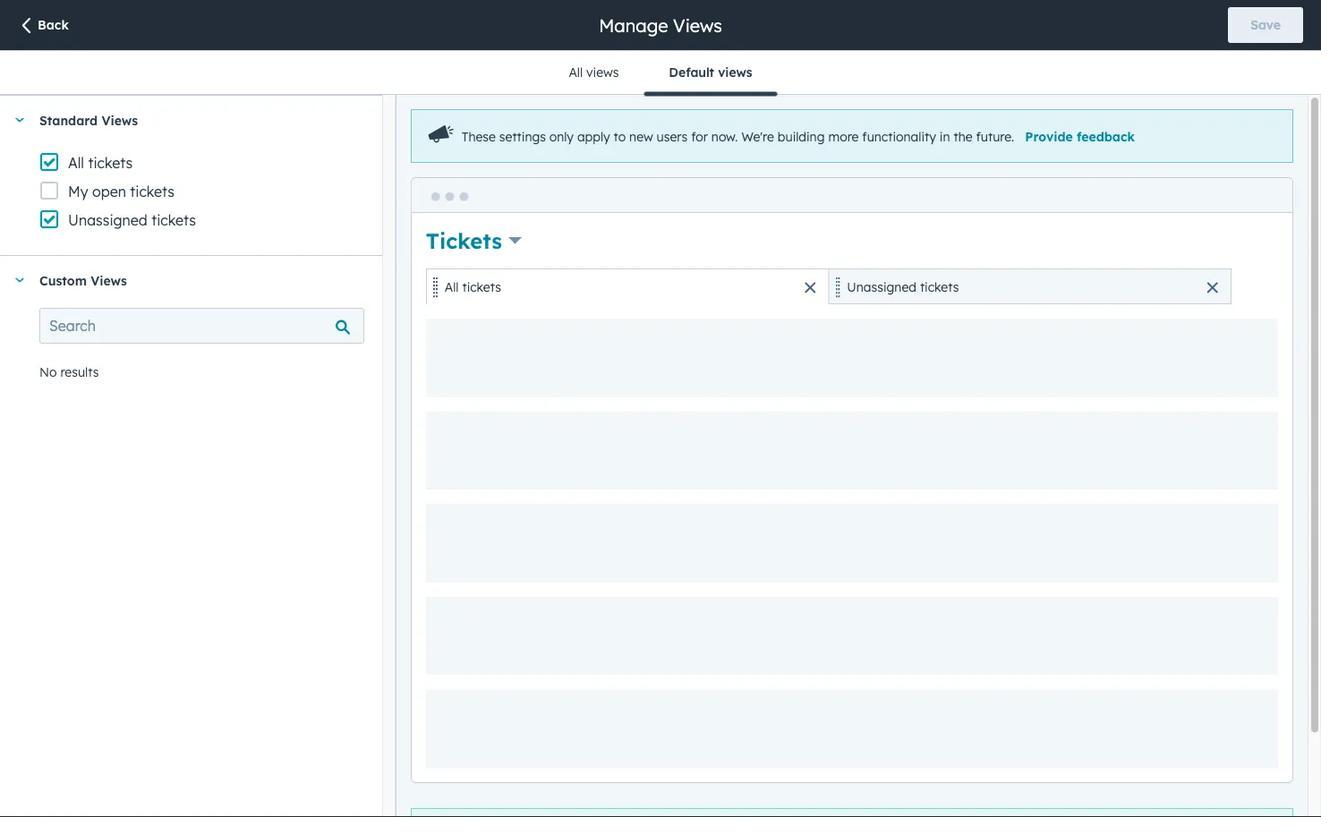 Task type: describe. For each thing, give the bounding box(es) containing it.
default views
[[669, 64, 753, 80]]

custom views button
[[0, 256, 364, 304]]

future.
[[976, 129, 1015, 144]]

in
[[940, 129, 950, 144]]

provide
[[1025, 129, 1073, 144]]

more
[[829, 129, 859, 144]]

manage
[[599, 14, 668, 36]]

back link
[[18, 16, 69, 36]]

unassigned tickets button
[[829, 269, 1232, 304]]

the
[[954, 129, 973, 144]]

0 vertical spatial unassigned
[[68, 211, 148, 229]]

1 vertical spatial all
[[68, 154, 84, 172]]

0 vertical spatial unassigned tickets
[[68, 211, 196, 229]]

my
[[68, 183, 88, 201]]

my open tickets
[[68, 183, 175, 201]]

no
[[39, 364, 57, 380]]

caret image
[[14, 118, 25, 122]]

custom
[[39, 272, 87, 288]]

now.
[[712, 129, 738, 144]]

feedback
[[1077, 129, 1135, 144]]

views for all views
[[586, 64, 619, 80]]

these
[[462, 129, 496, 144]]

all inside button
[[569, 64, 583, 80]]

0 horizontal spatial all tickets
[[68, 154, 133, 172]]

no results
[[39, 364, 99, 380]]

results
[[60, 364, 99, 380]]

provide feedback
[[1025, 129, 1135, 144]]

page section element
[[0, 0, 1322, 50]]

save
[[1251, 17, 1281, 33]]

standard views button
[[0, 96, 364, 144]]

we're
[[742, 129, 774, 144]]

views for default views
[[718, 64, 753, 80]]

unassigned inside button
[[847, 279, 917, 295]]

all views button
[[544, 51, 644, 94]]

back
[[38, 17, 69, 33]]

unassigned tickets inside button
[[847, 279, 959, 295]]

provide feedback button
[[1025, 129, 1135, 144]]

standard
[[39, 112, 98, 128]]



Task type: vqa. For each thing, say whether or not it's contained in the screenshot.
these settings only apply to new users for now. we're building more functionality in the future.
yes



Task type: locate. For each thing, give the bounding box(es) containing it.
views inside 'dropdown button'
[[91, 272, 127, 288]]

1 horizontal spatial unassigned
[[847, 279, 917, 295]]

1 vertical spatial unassigned
[[847, 279, 917, 295]]

1 horizontal spatial views
[[718, 64, 753, 80]]

1 views from the left
[[586, 64, 619, 80]]

0 horizontal spatial unassigned tickets
[[68, 211, 196, 229]]

1 vertical spatial views
[[102, 112, 138, 128]]

0 vertical spatial all
[[569, 64, 583, 80]]

1 horizontal spatial unassigned tickets
[[847, 279, 959, 295]]

views right standard
[[102, 112, 138, 128]]

1 vertical spatial all tickets
[[445, 279, 501, 295]]

unassigned
[[68, 211, 148, 229], [847, 279, 917, 295]]

views for custom views
[[91, 272, 127, 288]]

views for standard views
[[102, 112, 138, 128]]

views for manage views
[[673, 14, 722, 36]]

all tickets
[[68, 154, 133, 172], [445, 279, 501, 295]]

all
[[569, 64, 583, 80], [68, 154, 84, 172], [445, 279, 459, 295]]

2 horizontal spatial all
[[569, 64, 583, 80]]

0 horizontal spatial views
[[586, 64, 619, 80]]

views right custom
[[91, 272, 127, 288]]

default
[[669, 64, 715, 80]]

0 horizontal spatial unassigned
[[68, 211, 148, 229]]

views inside button
[[586, 64, 619, 80]]

open
[[92, 183, 126, 201]]

to
[[614, 129, 626, 144]]

navigation containing all views
[[544, 51, 778, 96]]

all up "only" at the left top of page
[[569, 64, 583, 80]]

custom views
[[39, 272, 127, 288]]

for
[[691, 129, 708, 144]]

all inside "button"
[[445, 279, 459, 295]]

navigation
[[544, 51, 778, 96]]

views inside button
[[718, 64, 753, 80]]

all tickets up open
[[68, 154, 133, 172]]

2 vertical spatial all
[[445, 279, 459, 295]]

tickets inside all tickets "button"
[[462, 279, 501, 295]]

default views button
[[644, 51, 778, 96]]

views up default
[[673, 14, 722, 36]]

settings
[[499, 129, 546, 144]]

tickets button
[[426, 226, 522, 256]]

all tickets button
[[426, 269, 829, 304]]

alert
[[411, 809, 1294, 817]]

0 horizontal spatial all
[[68, 154, 84, 172]]

new
[[630, 129, 653, 144]]

apply
[[577, 129, 610, 144]]

0 vertical spatial views
[[673, 14, 722, 36]]

1 vertical spatial unassigned tickets
[[847, 279, 959, 295]]

2 views from the left
[[718, 64, 753, 80]]

views down manage
[[586, 64, 619, 80]]

all tickets down tickets popup button at the top of the page
[[445, 279, 501, 295]]

save button
[[1229, 7, 1304, 43]]

only
[[550, 129, 574, 144]]

all down tickets
[[445, 279, 459, 295]]

views
[[586, 64, 619, 80], [718, 64, 753, 80]]

users
[[657, 129, 688, 144]]

2 vertical spatial views
[[91, 272, 127, 288]]

tickets
[[426, 227, 502, 254]]

tickets
[[88, 154, 133, 172], [130, 183, 175, 201], [152, 211, 196, 229], [462, 279, 501, 295], [920, 279, 959, 295]]

1 horizontal spatial all tickets
[[445, 279, 501, 295]]

views inside 'dropdown button'
[[102, 112, 138, 128]]

all up my
[[68, 154, 84, 172]]

unassigned tickets
[[68, 211, 196, 229], [847, 279, 959, 295]]

all tickets inside "button"
[[445, 279, 501, 295]]

tickets inside unassigned tickets button
[[920, 279, 959, 295]]

0 vertical spatial all tickets
[[68, 154, 133, 172]]

views
[[673, 14, 722, 36], [102, 112, 138, 128], [91, 272, 127, 288]]

these settings only apply to new users for now. we're building more functionality in the future.
[[462, 129, 1015, 144]]

views right default
[[718, 64, 753, 80]]

caret image
[[14, 278, 25, 282]]

1 horizontal spatial all
[[445, 279, 459, 295]]

standard views
[[39, 112, 138, 128]]

functionality
[[863, 129, 936, 144]]

Search search field
[[39, 308, 364, 344]]

all views
[[569, 64, 619, 80]]

building
[[778, 129, 825, 144]]

manage views
[[599, 14, 722, 36]]

views inside page section 'element'
[[673, 14, 722, 36]]



